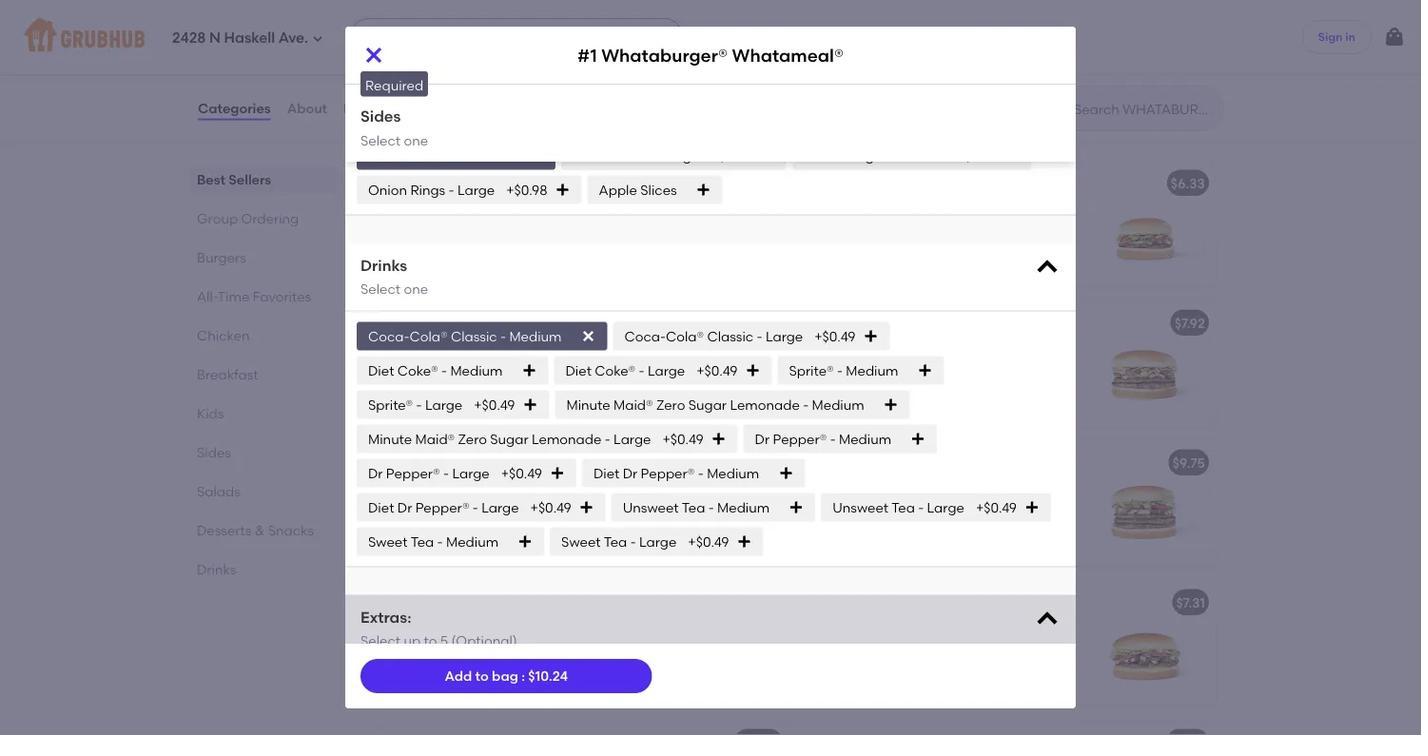 Task type: vqa. For each thing, say whether or not it's contained in the screenshot.
pepper®
yes



Task type: locate. For each thing, give the bounding box(es) containing it.
1 horizontal spatial onions,
[[909, 32, 958, 48]]

2 french from the left
[[573, 148, 617, 164]]

(4oz),
[[499, 32, 534, 48], [1018, 32, 1052, 48], [391, 52, 426, 68], [899, 52, 933, 68]]

svg image down minute maid® zero sugar lemonade - medium on the bottom of page
[[712, 432, 727, 447]]

2 coke® from the left
[[595, 363, 636, 379]]

10 double meat whataburger® box image
[[1075, 0, 1217, 78]]

meat
[[952, 0, 986, 10], [888, 315, 921, 331], [461, 319, 495, 335], [451, 455, 485, 471]]

whatameal®
[[732, 45, 844, 66], [508, 179, 593, 195], [597, 319, 682, 335], [587, 455, 671, 471], [643, 595, 727, 611]]

#2 up sprite® - medium
[[818, 315, 835, 331]]

diet up sprite® - large
[[368, 363, 394, 379]]

beef down dr pepper® - medium
[[818, 501, 847, 517]]

pepper® up "diet dr pepper® - large"
[[386, 466, 440, 482]]

ketchup inside what's on it: whataburger® (10), tomato, lettuce, pickles, diced onions, mustard (4oz), mayonnaise (4oz), ketchup (4oz)
[[429, 52, 483, 68]]

onions down "diet dr pepper® - large"
[[432, 540, 477, 556]]

+ for $11.94
[[775, 315, 783, 331]]

2 what's on it: large bun (5"), large beef patty (5") (3), tomato (regular), lettuce (regular), pickles (regular), diced onions (regular), mustard (regular) from the left
[[818, 482, 1053, 575]]

best seller
[[403, 156, 461, 169], [403, 296, 461, 309]]

drinks down onion rings - large
[[361, 257, 407, 275]]

fries
[[416, 148, 446, 164], [620, 148, 650, 164]]

coca- up diet coke® - medium
[[368, 329, 410, 345]]

double inside what's on it: double meat whataburger® (10), tomato, lettuce, pickles, diced onions, mustard (4oz), mayonnaise (4oz), ketchup (4oz)
[[903, 0, 949, 10]]

pickles down #2 double meat whataburger®
[[936, 381, 980, 397]]

unsweet tea - large
[[833, 500, 965, 516]]

what's on it: large bun (5"), large beef patty (5") (2), tomato (regular), lettuce (regular), pickles (regular), diced onions (regular), mustard (regular)
[[818, 342, 1052, 435], [391, 346, 626, 439]]

n
[[209, 30, 221, 47]]

(5"),
[[972, 202, 998, 218], [972, 342, 998, 358], [545, 346, 572, 362], [545, 482, 572, 498], [972, 482, 998, 498]]

1 horizontal spatial unsweet
[[833, 500, 889, 516]]

rings for medium
[[846, 148, 881, 164]]

1 horizontal spatial lettuce,
[[1000, 13, 1053, 29]]

double for #2 double meat whataburger®
[[838, 315, 884, 331]]

1 horizontal spatial what's on it: large bun (5"), large beef patty (5") (3), tomato (regular), lettuce (regular), pickles (regular), diced onions (regular), mustard (regular)
[[818, 482, 1053, 575]]

patty for #2 double meat whataburger®
[[850, 361, 884, 377]]

+
[[775, 315, 783, 331], [775, 455, 783, 471], [775, 595, 783, 611]]

(2), for #2 double meat whataburger® whatameal®
[[487, 365, 507, 381]]

$7.31
[[1177, 595, 1206, 611]]

1 horizontal spatial zero
[[657, 397, 686, 413]]

1 (4oz) from the left
[[486, 52, 517, 68]]

pepper®
[[773, 431, 827, 448], [386, 466, 440, 482], [641, 466, 695, 482], [416, 500, 470, 516]]

2 unsweet from the left
[[833, 500, 889, 516]]

#4 right $11.58 +
[[818, 595, 835, 611]]

zero down diet coke® - large
[[657, 397, 686, 413]]

1 vertical spatial pickles,
[[818, 32, 865, 48]]

sprite® down diet coke® - medium
[[368, 397, 413, 413]]

#2 for #2 double meat whataburger® whatameal®
[[391, 319, 408, 335]]

3 one from the top
[[404, 282, 428, 298]]

0 horizontal spatial (2),
[[487, 365, 507, 381]]

0 horizontal spatial tomato,
[[391, 13, 444, 29]]

0 vertical spatial pickles,
[[503, 13, 551, 29]]

1 horizontal spatial #2
[[818, 315, 835, 331]]

1 vertical spatial one
[[404, 132, 428, 149]]

0 horizontal spatial #2
[[391, 319, 408, 335]]

sides down required
[[361, 107, 401, 126]]

svg image up sweet tea - large
[[579, 501, 595, 516]]

0 vertical spatial to
[[424, 634, 437, 650]]

#5 bacon & cheese whataburger® whatameal® image
[[648, 722, 791, 736]]

reviews button
[[343, 74, 398, 143]]

bun for #2 double meat whataburger® whatameal®
[[517, 346, 542, 362]]

french up apple
[[573, 148, 617, 164]]

onions for #2 double meat whataburger®
[[859, 400, 904, 416]]

0 horizontal spatial coca-
[[368, 329, 410, 345]]

3 + from the top
[[775, 595, 783, 611]]

1 horizontal spatial lemonade
[[730, 397, 800, 413]]

one up onion rings - large
[[404, 132, 428, 149]]

mustard inside what's on it: whataburger® (10), tomato, lettuce, pickles, diced onions, mustard (4oz), mayonnaise (4oz), ketchup (4oz)
[[443, 32, 496, 48]]

dr down "dr pepper® - large"
[[398, 500, 412, 516]]

sugar up the #3 triple meat whataburger® whatameal® at the left bottom of the page
[[490, 431, 529, 448]]

2 vertical spatial one
[[404, 282, 428, 298]]

best for #1
[[403, 156, 427, 169]]

drinks inside drinks select one
[[361, 257, 407, 275]]

#4 for #4 jalapeño & cheese whataburger® whatameal®
[[391, 595, 409, 611]]

patty up sprite® - large
[[423, 365, 457, 381]]

beef down onion rings - medium
[[818, 221, 847, 238]]

best inside tab
[[197, 171, 225, 187]]

mustard inside what's on it: large bun (5"), large beef patty (5") (1), tomato (regular), lettuce (regular), pickles (regular), diced onions (regular), mustard (regular)
[[973, 260, 1026, 276]]

2 classic from the left
[[708, 329, 754, 345]]

1 vertical spatial onion
[[368, 182, 407, 198]]

burgers down 'group'
[[197, 249, 246, 266]]

pickles, inside what's on it: whataburger® (10), tomato, lettuce, pickles, diced onions, mustard (4oz), mayonnaise (4oz), ketchup (4oz)
[[503, 13, 551, 29]]

1 horizontal spatial drinks
[[361, 257, 407, 275]]

1 lettuce, from the left
[[447, 13, 500, 29]]

seller for double
[[430, 296, 461, 309]]

drinks
[[361, 257, 407, 275], [197, 562, 236, 578]]

#2 double meat whataburger® whatameal® image
[[648, 302, 791, 426]]

bun for #2 double meat whataburger®
[[944, 342, 968, 358]]

0 horizontal spatial classic
[[451, 329, 497, 345]]

2 fries from the left
[[620, 148, 650, 164]]

1 horizontal spatial cola®
[[666, 329, 704, 345]]

apple slices
[[599, 182, 677, 198]]

0 horizontal spatial sprite®
[[368, 397, 413, 413]]

2 cola® from the left
[[666, 329, 704, 345]]

0 horizontal spatial #1
[[391, 179, 406, 195]]

burgers up french fries - medium
[[376, 118, 453, 142]]

(regular),
[[987, 221, 1050, 238], [870, 241, 933, 257], [983, 241, 1046, 257], [907, 260, 970, 276], [989, 361, 1052, 377], [563, 365, 626, 381], [870, 381, 933, 397], [983, 381, 1046, 397], [444, 384, 506, 401], [557, 384, 620, 401], [907, 400, 970, 416], [481, 404, 544, 420], [563, 501, 626, 517], [990, 501, 1053, 517], [444, 521, 506, 537], [557, 521, 620, 537], [870, 521, 933, 537], [983, 521, 1046, 537], [481, 540, 544, 556], [907, 540, 970, 556]]

classic up diet coke® - medium
[[451, 329, 497, 345]]

0 horizontal spatial unsweet
[[623, 500, 679, 516]]

svg image up the #4 jalapeño & cheese whataburger® whatameal®
[[518, 535, 533, 550]]

pepper® up 'sweet tea - medium'
[[416, 500, 470, 516]]

(5") for #3 triple meat whataburger® whatameal®
[[461, 501, 484, 517]]

&
[[255, 522, 265, 539], [478, 595, 488, 611], [904, 595, 915, 611]]

salads tab
[[197, 482, 330, 502]]

mustard
[[443, 32, 496, 48], [961, 32, 1014, 48], [973, 260, 1026, 276], [973, 400, 1026, 416], [547, 404, 600, 420], [547, 540, 600, 556], [973, 540, 1026, 556]]

2 tomato, from the left
[[944, 13, 997, 29]]

1 horizontal spatial maid®
[[614, 397, 654, 413]]

beef for #2 double meat whataburger®
[[818, 361, 847, 377]]

pepper® up unsweet tea - medium
[[641, 466, 695, 482]]

1 vertical spatial sprite®
[[368, 397, 413, 413]]

cola® up diet coke® - medium
[[410, 329, 448, 345]]

search icon image
[[1044, 97, 1067, 120]]

what's on it: large bun (5"), large beef patty (5") (3), tomato (regular), lettuce (regular), pickles (regular), diced onions (regular), mustard (regular) down the #3 triple meat whataburger® whatameal® at the left bottom of the page
[[391, 482, 626, 575]]

1 vertical spatial burgers
[[197, 249, 246, 266]]

0 horizontal spatial mayonnaise
[[537, 32, 615, 48]]

0 vertical spatial maid®
[[614, 397, 654, 413]]

french for french fries - large
[[573, 148, 617, 164]]

2 onions, from the left
[[909, 32, 958, 48]]

#4
[[391, 595, 409, 611], [818, 595, 835, 611]]

kids tab
[[197, 404, 330, 424]]

1 horizontal spatial sugar
[[689, 397, 727, 413]]

#3 triple meat whataburger® whatameal® image
[[648, 442, 791, 566]]

0 vertical spatial drinks
[[361, 257, 407, 275]]

drinks down desserts
[[197, 562, 236, 578]]

& inside tab
[[255, 522, 265, 539]]

1 classic from the left
[[451, 329, 497, 345]]

beef up dr pepper® - medium
[[818, 361, 847, 377]]

patty up 'sweet tea - medium'
[[423, 501, 457, 517]]

0 horizontal spatial &
[[255, 522, 265, 539]]

1 horizontal spatial sweet
[[562, 534, 601, 550]]

patty left (1),
[[850, 221, 884, 238]]

diet coke® - large
[[566, 363, 685, 379]]

#1 whataburger® whatameal® image
[[648, 162, 791, 286]]

cheese for #4 jalapeño & cheese whataburger®
[[918, 595, 967, 611]]

0 horizontal spatial sugar
[[490, 431, 529, 448]]

0 vertical spatial burgers
[[376, 118, 453, 142]]

1 horizontal spatial mayonnaise
[[818, 52, 896, 68]]

0 vertical spatial onion
[[804, 148, 843, 164]]

$6.33
[[1171, 175, 1206, 191]]

#2 down drinks select one
[[391, 319, 408, 335]]

rings
[[846, 148, 881, 164], [411, 182, 446, 198]]

pickles, inside what's on it: double meat whataburger® (10), tomato, lettuce, pickles, diced onions, mustard (4oz), mayonnaise (4oz), ketchup (4oz)
[[818, 32, 865, 48]]

1 vertical spatial seller
[[430, 296, 461, 309]]

what's on it: large bun (5"), large beef patty (5") (2), tomato (regular), lettuce (regular), pickles (regular), diced onions (regular), mustard (regular) down coca-cola® classic - medium
[[391, 346, 626, 439]]

minute up #3
[[368, 431, 412, 448]]

0 horizontal spatial (10),
[[574, 0, 600, 10]]

sprite® up dr pepper® - medium
[[789, 363, 834, 379]]

0 vertical spatial one
[[404, 101, 428, 117]]

1 horizontal spatial &
[[478, 595, 488, 611]]

patty
[[850, 221, 884, 238], [850, 361, 884, 377], [423, 365, 457, 381], [423, 501, 457, 517], [850, 501, 884, 517]]

3 select from the top
[[361, 282, 401, 298]]

0 horizontal spatial minute
[[368, 431, 412, 448]]

$11.94 +
[[738, 315, 783, 331]]

meat inside what's on it: double meat whataburger® (10), tomato, lettuce, pickles, diced onions, mustard (4oz), mayonnaise (4oz), ketchup (4oz)
[[952, 0, 986, 10]]

cola® up diet coke® - large
[[666, 329, 704, 345]]

(regular) down 'sweet tea - medium'
[[391, 559, 451, 575]]

sprite®
[[789, 363, 834, 379], [368, 397, 413, 413]]

0 horizontal spatial sweet
[[368, 534, 408, 550]]

one inside drinks select one
[[404, 282, 428, 298]]

$13.90 +
[[735, 455, 783, 471]]

unsweet down dr pepper® - medium
[[833, 500, 889, 516]]

(10),
[[574, 0, 600, 10], [915, 13, 941, 29]]

all-time favorites tab
[[197, 286, 330, 306]]

bun inside what's on it: large bun (5"), large beef patty (5") (1), tomato (regular), lettuce (regular), pickles (regular), diced onions (regular), mustard (regular)
[[944, 202, 968, 218]]

0 horizontal spatial coke®
[[398, 363, 438, 379]]

onions down sprite® - medium
[[859, 400, 904, 416]]

0 horizontal spatial cola®
[[410, 329, 448, 345]]

2 sweet from the left
[[562, 534, 601, 550]]

sprite® - large
[[368, 397, 463, 413]]

1 cola® from the left
[[410, 329, 448, 345]]

tomato
[[934, 221, 984, 238], [937, 361, 986, 377], [510, 365, 560, 381], [510, 501, 560, 517], [937, 501, 987, 517]]

#4 up up
[[391, 595, 409, 611]]

1 horizontal spatial french
[[573, 148, 617, 164]]

10 whataburger® box image
[[648, 0, 791, 78]]

sugar for large
[[490, 431, 529, 448]]

1 vertical spatial best
[[197, 171, 225, 187]]

to left the 5
[[424, 634, 437, 650]]

1 vertical spatial mayonnaise
[[818, 52, 896, 68]]

onions up #2 double meat whataburger®
[[859, 260, 904, 276]]

1 unsweet from the left
[[623, 500, 679, 516]]

diced
[[554, 13, 592, 29], [868, 32, 906, 48], [818, 260, 855, 276], [818, 400, 855, 416], [391, 404, 429, 420], [391, 540, 429, 556], [818, 540, 855, 556]]

it: inside what's on it: large bun (5"), large beef patty (5") (1), tomato (regular), lettuce (regular), pickles (regular), diced onions (regular), mustard (regular)
[[888, 202, 900, 218]]

1 jalapeño from the left
[[412, 595, 475, 611]]

2 best seller from the top
[[403, 296, 461, 309]]

0 horizontal spatial ketchup
[[429, 52, 483, 68]]

bun for #3 triple meat whataburger® whatameal®
[[517, 482, 542, 498]]

sugar down the coca-cola® classic - large
[[689, 397, 727, 413]]

0 vertical spatial rings
[[846, 148, 881, 164]]

coca- up diet coke® - large
[[625, 329, 666, 345]]

svg image
[[1384, 26, 1407, 49], [364, 30, 379, 45], [312, 33, 324, 44], [529, 149, 544, 164], [760, 149, 775, 164], [1006, 149, 1021, 164], [1035, 255, 1061, 282], [522, 364, 537, 379], [746, 364, 761, 379], [918, 364, 933, 379], [523, 398, 538, 413], [884, 398, 899, 413], [1025, 501, 1040, 516], [1035, 607, 1061, 634]]

zero
[[657, 397, 686, 413], [458, 431, 487, 448]]

unsweet down the diet dr pepper® - medium
[[623, 500, 679, 516]]

lettuce for #2 double meat whataburger® whatameal®
[[391, 384, 440, 401]]

french
[[368, 148, 413, 164], [573, 148, 617, 164]]

chicken
[[197, 327, 250, 344]]

1 sweet from the left
[[368, 534, 408, 550]]

diced inside what's on it: double meat whataburger® (10), tomato, lettuce, pickles, diced onions, mustard (4oz), mayonnaise (4oz), ketchup (4oz)
[[868, 32, 906, 48]]

1 vertical spatial to
[[475, 668, 489, 685]]

what's on it: double meat whataburger® (10), tomato, lettuce, pickles, diced onions, mustard (4oz), mayonnaise (4oz), ketchup (4oz)
[[818, 0, 1053, 68]]

0 vertical spatial sprite®
[[789, 363, 834, 379]]

best up onion rings - large
[[403, 156, 427, 169]]

bun
[[944, 202, 968, 218], [944, 342, 968, 358], [517, 346, 542, 362], [517, 482, 542, 498], [944, 482, 968, 498]]

2 vertical spatial best
[[403, 296, 427, 309]]

drinks inside tab
[[197, 562, 236, 578]]

unsweet for unsweet tea - large
[[833, 500, 889, 516]]

1 vertical spatial zero
[[458, 431, 487, 448]]

maid® for minute maid® zero sugar lemonade - medium
[[614, 397, 654, 413]]

2 vertical spatial +
[[775, 595, 783, 611]]

meat for #2 double meat whataburger® whatameal®
[[461, 319, 495, 335]]

svg image
[[363, 44, 385, 67], [555, 183, 571, 198], [696, 183, 712, 198], [581, 329, 596, 344], [864, 329, 879, 344], [712, 432, 727, 447], [911, 432, 926, 447], [550, 466, 565, 482], [779, 466, 794, 482], [579, 501, 595, 516], [789, 501, 804, 516], [518, 535, 533, 550], [737, 535, 752, 550]]

0 horizontal spatial drinks
[[197, 562, 236, 578]]

to
[[424, 634, 437, 650], [475, 668, 489, 685]]

(5"), for $7.92
[[972, 342, 998, 358]]

sides tab
[[197, 443, 330, 463]]

1 onions, from the left
[[391, 32, 440, 48]]

0 horizontal spatial onions,
[[391, 32, 440, 48]]

1 what's on it: large bun (5"), large beef patty (5") (3), tomato (regular), lettuce (regular), pickles (regular), diced onions (regular), mustard (regular) from the left
[[391, 482, 626, 575]]

sides up reviews
[[361, 76, 401, 94]]

coke®
[[398, 363, 438, 379], [595, 363, 636, 379]]

0 horizontal spatial french
[[368, 148, 413, 164]]

on
[[439, 0, 458, 10], [865, 0, 885, 10], [865, 202, 885, 218], [865, 342, 885, 358], [439, 346, 458, 362], [439, 482, 458, 498], [865, 482, 885, 498]]

minute down diet coke® - large
[[567, 397, 611, 413]]

coke® up sprite® - large
[[398, 363, 438, 379]]

0 horizontal spatial what's on it: large bun (5"), large beef patty (5") (3), tomato (regular), lettuce (regular), pickles (regular), diced onions (regular), mustard (regular)
[[391, 482, 626, 575]]

svg image up unsweet tea - large
[[911, 432, 926, 447]]

2 jalapeño from the left
[[838, 595, 901, 611]]

onions,
[[391, 32, 440, 48], [909, 32, 958, 48]]

1 vertical spatial #1
[[391, 179, 406, 195]]

diet down #3
[[368, 500, 394, 516]]

1 vertical spatial best seller
[[403, 296, 461, 309]]

zero up "dr pepper® - large"
[[458, 431, 487, 448]]

classic up minute maid® zero sugar lemonade - medium on the bottom of page
[[708, 329, 754, 345]]

maid® down diet coke® - large
[[614, 397, 654, 413]]

ketchup inside what's on it: double meat whataburger® (10), tomato, lettuce, pickles, diced onions, mustard (4oz), mayonnaise (4oz), ketchup (4oz)
[[936, 52, 990, 68]]

#2
[[818, 315, 835, 331], [391, 319, 408, 335]]

patty down dr pepper® - medium
[[850, 501, 884, 517]]

drinks tab
[[197, 560, 330, 580]]

1 horizontal spatial ketchup
[[936, 52, 990, 68]]

favorites
[[253, 288, 311, 305]]

lemonade up $13.90 +
[[730, 397, 800, 413]]

best up coca-cola® classic - medium
[[403, 296, 427, 309]]

1 + from the top
[[775, 315, 783, 331]]

best seller up coca-cola® classic - medium
[[403, 296, 461, 309]]

fries up apple slices
[[620, 148, 650, 164]]

lemonade up the #3 triple meat whataburger® whatameal® at the left bottom of the page
[[532, 431, 602, 448]]

best seller up onion rings - large
[[403, 156, 461, 169]]

jalapeño for #4 jalapeño & cheese whataburger® whatameal®
[[412, 595, 475, 611]]

0 horizontal spatial rings
[[411, 182, 446, 198]]

1 horizontal spatial minute
[[567, 397, 611, 413]]

0 horizontal spatial burgers
[[197, 249, 246, 266]]

0 vertical spatial lemonade
[[730, 397, 800, 413]]

coca- for coca-cola® classic - medium
[[368, 329, 410, 345]]

desserts
[[197, 522, 252, 539]]

1 vertical spatial sides
[[361, 107, 401, 126]]

diet for diet dr pepper® - medium
[[594, 466, 620, 482]]

0 horizontal spatial #4
[[391, 595, 409, 611]]

what's on it: large bun (5"), large beef patty (5") (3), tomato (regular), lettuce (regular), pickles (regular), diced onions (regular), mustard (regular)
[[391, 482, 626, 575], [818, 482, 1053, 575]]

1 horizontal spatial coke®
[[595, 363, 636, 379]]

1 horizontal spatial what's on it: large bun (5"), large beef patty (5") (2), tomato (regular), lettuce (regular), pickles (regular), diced onions (regular), mustard (regular)
[[818, 342, 1052, 435]]

0 vertical spatial #1
[[578, 45, 597, 66]]

2 (4oz) from the left
[[994, 52, 1025, 68]]

0 horizontal spatial to
[[424, 634, 437, 650]]

1 horizontal spatial cheese
[[918, 595, 967, 611]]

coca-
[[368, 329, 410, 345], [625, 329, 666, 345]]

it: inside what's on it: whataburger® (10), tomato, lettuce, pickles, diced onions, mustard (4oz), mayonnaise (4oz), ketchup (4oz)
[[462, 0, 473, 10]]

beef inside what's on it: large bun (5"), large beef patty (5") (1), tomato (regular), lettuce (regular), pickles (regular), diced onions (regular), mustard (regular)
[[818, 221, 847, 238]]

0 horizontal spatial maid®
[[416, 431, 455, 448]]

lettuce, inside what's on it: whataburger® (10), tomato, lettuce, pickles, diced onions, mustard (4oz), mayonnaise (4oz), ketchup (4oz)
[[447, 13, 500, 29]]

#3 triple meat whataburger® whatameal®
[[391, 455, 671, 471]]

1 coke® from the left
[[398, 363, 438, 379]]

1 one from the top
[[404, 101, 428, 117]]

1 ketchup from the left
[[429, 52, 483, 68]]

1 horizontal spatial tomato,
[[944, 13, 997, 29]]

onions for #2 double meat whataburger® whatameal®
[[432, 404, 477, 420]]

(10), inside what's on it: whataburger® (10), tomato, lettuce, pickles, diced onions, mustard (4oz), mayonnaise (4oz), ketchup (4oz)
[[574, 0, 600, 10]]

0 horizontal spatial pickles,
[[503, 13, 551, 29]]

+$0.49 for dr pepper® - large
[[501, 466, 542, 482]]

dr up $13.90 +
[[755, 431, 770, 448]]

(2), for #2 double meat whataburger®
[[913, 361, 934, 377]]

#2 for #2 double meat whataburger®
[[818, 315, 835, 331]]

(regular) down sprite® - large
[[391, 423, 451, 439]]

pickles for #3 triple meat whataburger® whatameal®
[[510, 521, 554, 537]]

0 vertical spatial best
[[403, 156, 427, 169]]

what's on it: large bun (5"), large beef patty (5") (3), tomato (regular), lettuce (regular), pickles (regular), diced onions (regular), mustard (regular) up #4 jalapeño & cheese whataburger®
[[818, 482, 1053, 575]]

+$0.49 for diet coke® - large
[[697, 363, 738, 379]]

maid®
[[614, 397, 654, 413], [416, 431, 455, 448]]

best sellers
[[197, 171, 271, 187]]

dr
[[755, 431, 770, 448], [368, 466, 383, 482], [623, 466, 638, 482], [398, 500, 412, 516]]

beef
[[818, 221, 847, 238], [818, 361, 847, 377], [391, 365, 420, 381], [391, 501, 420, 517], [818, 501, 847, 517]]

0 horizontal spatial double
[[411, 319, 458, 335]]

0 horizontal spatial jalapeño
[[412, 595, 475, 611]]

unsweet
[[623, 500, 679, 516], [833, 500, 889, 516]]

$11.94
[[738, 315, 775, 331]]

0 horizontal spatial (4oz)
[[486, 52, 517, 68]]

1 vertical spatial (10),
[[915, 13, 941, 29]]

2 ketchup from the left
[[936, 52, 990, 68]]

$13.90
[[735, 455, 775, 471]]

#1 whataburger® whatameal®
[[578, 45, 844, 66], [391, 179, 593, 195]]

tomato for #3 triple meat whataburger® whatameal®
[[510, 501, 560, 517]]

cola® for coca-cola® classic - medium
[[410, 329, 448, 345]]

2428
[[172, 30, 206, 47]]

patty down #2 double meat whataburger®
[[850, 361, 884, 377]]

beef down "dr pepper® - large"
[[391, 501, 420, 517]]

2 + from the top
[[775, 455, 783, 471]]

fries up onion rings - large
[[416, 148, 446, 164]]

#5 bacon & cheese whataburger® image
[[1075, 722, 1217, 736]]

(5") for #2 double meat whataburger® whatameal®
[[461, 365, 484, 381]]

extras:
[[361, 609, 412, 627]]

1 horizontal spatial (4oz)
[[994, 52, 1025, 68]]

sugar for medium
[[689, 397, 727, 413]]

2 one from the top
[[404, 132, 428, 149]]

tomato, inside what's on it: whataburger® (10), tomato, lettuce, pickles, diced onions, mustard (4oz), mayonnaise (4oz), ketchup (4oz)
[[391, 13, 444, 29]]

1 vertical spatial +
[[775, 455, 783, 471]]

zero for minute maid® zero sugar lemonade - large
[[458, 431, 487, 448]]

pickles up the minute maid® zero sugar lemonade - large
[[510, 384, 554, 401]]

1 fries from the left
[[416, 148, 446, 164]]

classic for medium
[[451, 329, 497, 345]]

what's on it: large bun (5"), large beef patty (5") (2), tomato (regular), lettuce (regular), pickles (regular), diced onions (regular), mustard (regular) for #2 double meat whataburger®
[[818, 342, 1052, 435]]

whataburger® inside what's on it: double meat whataburger® (10), tomato, lettuce, pickles, diced onions, mustard (4oz), mayonnaise (4oz), ketchup (4oz)
[[818, 13, 912, 29]]

$11.58 +
[[738, 595, 783, 611]]

diet down #2 double meat whataburger® whatameal®
[[566, 363, 592, 379]]

double for #2 double meat whataburger® whatameal®
[[411, 319, 458, 335]]

1 vertical spatial rings
[[411, 182, 446, 198]]

tea for unsweet tea - large
[[892, 500, 915, 516]]

seller up onion rings - large
[[430, 156, 461, 169]]

to left "bag"
[[475, 668, 489, 685]]

coca-cola® classic - medium
[[368, 329, 562, 345]]

+$0.49 for sprite® - large
[[474, 397, 515, 413]]

2 coca- from the left
[[625, 329, 666, 345]]

& for #4 jalapeño & cheese whataburger® whatameal®
[[478, 595, 488, 611]]

0 horizontal spatial what's on it: large bun (5"), large beef patty (5") (2), tomato (regular), lettuce (regular), pickles (regular), diced onions (regular), mustard (regular)
[[391, 346, 626, 439]]

what's inside what's on it: whataburger® (10), tomato, lettuce, pickles, diced onions, mustard (4oz), mayonnaise (4oz), ketchup (4oz)
[[391, 0, 436, 10]]

one up coca-cola® classic - medium
[[404, 282, 428, 298]]

(2),
[[913, 361, 934, 377], [487, 365, 507, 381]]

best seller for double
[[403, 296, 461, 309]]

onions for #3 triple meat whataburger® whatameal®
[[432, 540, 477, 556]]

+$0.49 for coca-cola® classic - large
[[815, 329, 856, 345]]

sides down kids
[[197, 444, 231, 461]]

1 french from the left
[[368, 148, 413, 164]]

onion
[[804, 148, 843, 164], [368, 182, 407, 198]]

1 vertical spatial maid®
[[416, 431, 455, 448]]

0 vertical spatial seller
[[430, 156, 461, 169]]

+$0.49 for unsweet tea - large
[[976, 500, 1017, 516]]

maid® up triple
[[416, 431, 455, 448]]

sweet for sweet tea - medium
[[368, 534, 408, 550]]

(regular) up #2 double meat whataburger®
[[818, 279, 877, 296]]

classic
[[451, 329, 497, 345], [708, 329, 754, 345]]

(5")
[[887, 221, 910, 238], [887, 361, 910, 377], [461, 365, 484, 381], [461, 501, 484, 517], [887, 501, 910, 517]]

1 seller from the top
[[430, 156, 461, 169]]

diet up sweet tea - large
[[594, 466, 620, 482]]

(2), down #2 double meat whataburger®
[[913, 361, 934, 377]]

& for #4 jalapeño & cheese whataburger®
[[904, 595, 915, 611]]

large
[[662, 148, 700, 164], [458, 182, 495, 198], [903, 202, 940, 218], [1001, 202, 1039, 218], [766, 329, 803, 345], [903, 342, 940, 358], [1001, 342, 1039, 358], [477, 346, 514, 362], [575, 346, 612, 362], [648, 363, 685, 379], [425, 397, 463, 413], [614, 431, 651, 448], [452, 466, 490, 482], [477, 482, 514, 498], [575, 482, 612, 498], [903, 482, 940, 498], [1001, 482, 1039, 498], [482, 500, 519, 516], [928, 500, 965, 516], [640, 534, 677, 550]]

4 select from the top
[[361, 634, 401, 650]]

tea
[[682, 500, 706, 516], [892, 500, 915, 516], [411, 534, 434, 550], [604, 534, 628, 550]]

1 horizontal spatial burgers
[[376, 118, 453, 142]]

sides inside sides tab
[[197, 444, 231, 461]]

2 cheese from the left
[[918, 595, 967, 611]]

reviews
[[344, 100, 397, 116]]

(regular) down sprite® - medium
[[818, 419, 877, 435]]

diet dr pepper® - large
[[368, 500, 519, 516]]

0 vertical spatial minute
[[567, 397, 611, 413]]

sides select one down required
[[361, 107, 428, 149]]

1 best seller from the top
[[403, 156, 461, 169]]

2 horizontal spatial &
[[904, 595, 915, 611]]

double
[[903, 0, 949, 10], [838, 315, 884, 331], [411, 319, 458, 335]]

1 horizontal spatial jalapeño
[[838, 595, 901, 611]]

0 vertical spatial mayonnaise
[[537, 32, 615, 48]]

best for #2
[[403, 296, 427, 309]]

1 tomato, from the left
[[391, 13, 444, 29]]

lettuce for #2 double meat whataburger®
[[818, 381, 867, 397]]

sides select one up french fries - medium
[[361, 76, 428, 117]]

on inside what's on it: double meat whataburger® (10), tomato, lettuce, pickles, diced onions, mustard (4oz), mayonnaise (4oz), ketchup (4oz)
[[865, 0, 885, 10]]

sweet
[[368, 534, 408, 550], [562, 534, 601, 550]]

1 cheese from the left
[[491, 595, 541, 611]]

1 horizontal spatial (3),
[[913, 501, 934, 517]]

0 horizontal spatial (3),
[[487, 501, 507, 517]]

seller up coca-cola® classic - medium
[[430, 296, 461, 309]]

sweet up the #4 jalapeño & cheese whataburger® whatameal®
[[562, 534, 601, 550]]

1 coca- from the left
[[368, 329, 410, 345]]

classic for large
[[708, 329, 754, 345]]

1 #4 from the left
[[391, 595, 409, 611]]

2 horizontal spatial double
[[903, 0, 949, 10]]

2 seller from the top
[[430, 296, 461, 309]]

what's on it: large bun (5"), large beef patty (5") (2), tomato (regular), lettuce (regular), pickles (regular), diced onions (regular), mustard (regular) down #2 double meat whataburger®
[[818, 342, 1052, 435]]

svg image up sprite® - medium
[[864, 329, 879, 344]]

lemonade for large
[[532, 431, 602, 448]]

0 vertical spatial (10),
[[574, 0, 600, 10]]

(5"), inside what's on it: large bun (5"), large beef patty (5") (1), tomato (regular), lettuce (regular), pickles (regular), diced onions (regular), mustard (regular)
[[972, 202, 998, 218]]

add
[[445, 668, 472, 685]]

mayonnaise
[[537, 32, 615, 48], [818, 52, 896, 68]]

0 horizontal spatial zero
[[458, 431, 487, 448]]

one
[[404, 101, 428, 117], [404, 132, 428, 149], [404, 282, 428, 298]]

(3),
[[487, 501, 507, 517], [913, 501, 934, 517]]

1 vertical spatial drinks
[[197, 562, 236, 578]]

(2), down coca-cola® classic - medium
[[487, 365, 507, 381]]

what's on it: double meat whataburger® (10), tomato, lettuce, pickles, diced onions, mustard (4oz), mayonnaise (4oz), ketchup (4oz) button
[[806, 0, 1217, 78]]

2 #4 from the left
[[818, 595, 835, 611]]

sweet down "diet dr pepper® - large"
[[368, 534, 408, 550]]

2 lettuce, from the left
[[1000, 13, 1053, 29]]

onions, inside what's on it: double meat whataburger® (10), tomato, lettuce, pickles, diced onions, mustard (4oz), mayonnaise (4oz), ketchup (4oz)
[[909, 32, 958, 48]]

minute
[[567, 397, 611, 413], [368, 431, 412, 448]]

diced inside what's on it: large bun (5"), large beef patty (5") (1), tomato (regular), lettuce (regular), pickles (regular), diced onions (regular), mustard (regular)
[[818, 260, 855, 276]]

drinks for drinks
[[197, 562, 236, 578]]

french down reviews button
[[368, 148, 413, 164]]

diced inside what's on it: whataburger® (10), tomato, lettuce, pickles, diced onions, mustard (4oz), mayonnaise (4oz), ketchup (4oz)
[[554, 13, 592, 29]]

pickles down the #3 triple meat whataburger® whatameal® at the left bottom of the page
[[510, 521, 554, 537]]



Task type: describe. For each thing, give the bounding box(es) containing it.
(regular) for #2 double meat whataburger® whatameal®
[[391, 423, 451, 439]]

required
[[365, 78, 424, 94]]

minute maid® zero sugar lemonade - medium
[[567, 397, 865, 413]]

:
[[522, 668, 525, 685]]

breakfast tab
[[197, 365, 330, 384]]

2428 n haskell ave.
[[172, 30, 308, 47]]

one for fries
[[404, 101, 428, 117]]

onions down unsweet tea - large
[[859, 540, 904, 556]]

1 (3), from the left
[[487, 501, 507, 517]]

haskell
[[224, 30, 275, 47]]

pepper® up $13.90 +
[[773, 431, 827, 448]]

beef for #3 triple meat whataburger® whatameal®
[[391, 501, 420, 517]]

onion for onion rings - medium
[[804, 148, 843, 164]]

dr up sweet tea - large
[[623, 466, 638, 482]]

$10.24
[[528, 668, 568, 685]]

svg image up diet coke® - large
[[581, 329, 596, 344]]

+$0.49 for diet dr pepper® - large
[[531, 500, 572, 516]]

zero for minute maid® zero sugar lemonade - medium
[[657, 397, 686, 413]]

group
[[197, 210, 238, 227]]

onion rings - large
[[368, 182, 495, 198]]

categories button
[[197, 74, 272, 143]]

1 vertical spatial #1 whataburger® whatameal®
[[391, 179, 593, 195]]

what's inside what's on it: large bun (5"), large beef patty (5") (1), tomato (regular), lettuce (regular), pickles (regular), diced onions (regular), mustard (regular)
[[818, 202, 862, 218]]

svg image up required
[[363, 44, 385, 67]]

#4 for #4 jalapeño & cheese whataburger®
[[818, 595, 835, 611]]

desserts & snacks tab
[[197, 521, 330, 541]]

pickles for #2 double meat whataburger® whatameal®
[[510, 384, 554, 401]]

all-time favorites
[[197, 288, 311, 305]]

triple
[[411, 455, 448, 471]]

+ for $11.58
[[775, 595, 783, 611]]

all-
[[197, 288, 218, 305]]

dr pepper® - medium
[[755, 431, 892, 448]]

$9.75
[[1173, 455, 1206, 471]]

+$0.49 for sweet tea - large
[[688, 534, 730, 550]]

coca- for coca-cola® classic - large
[[625, 329, 666, 345]]

jalapeño for #4 jalapeño & cheese whataburger®
[[838, 595, 901, 611]]

svg image right slices
[[696, 183, 712, 198]]

(1),
[[913, 221, 931, 238]]

minute for minute maid® zero sugar lemonade - large
[[368, 431, 412, 448]]

chicken tab
[[197, 325, 330, 345]]

french fries - medium
[[368, 148, 510, 164]]

2 sides select one from the top
[[361, 107, 428, 149]]

patty for #3 triple meat whataburger® whatameal®
[[423, 501, 457, 517]]

add to bag : $10.24
[[445, 668, 568, 685]]

+$0.49 for french fries - large
[[711, 148, 752, 164]]

tea for unsweet tea - medium
[[682, 500, 706, 516]]

1 sides select one from the top
[[361, 76, 428, 117]]

svg image down the minute maid® zero sugar lemonade - large
[[550, 466, 565, 482]]

sweet tea - medium
[[368, 534, 499, 550]]

on inside what's on it: large bun (5"), large beef patty (5") (1), tomato (regular), lettuce (regular), pickles (regular), diced onions (regular), mustard (regular)
[[865, 202, 885, 218]]

svg image right "$13.90"
[[779, 466, 794, 482]]

#3
[[391, 455, 409, 471]]

french fries - large
[[573, 148, 700, 164]]

best sellers tab
[[197, 169, 330, 189]]

tomato for #2 double meat whataburger®
[[937, 361, 986, 377]]

coke® for large
[[595, 363, 636, 379]]

pickles for #2 double meat whataburger®
[[936, 381, 980, 397]]

dr left #3
[[368, 466, 383, 482]]

rings for large
[[411, 182, 446, 198]]

1 horizontal spatial to
[[475, 668, 489, 685]]

2 (3), from the left
[[913, 501, 934, 517]]

+ for $13.90
[[775, 455, 783, 471]]

(4oz) inside what's on it: double meat whataburger® (10), tomato, lettuce, pickles, diced onions, mustard (4oz), mayonnaise (4oz), ketchup (4oz)
[[994, 52, 1025, 68]]

up
[[404, 634, 421, 650]]

salads
[[197, 483, 241, 500]]

desserts & snacks
[[197, 522, 314, 539]]

tea for sweet tea - medium
[[411, 534, 434, 550]]

meat for #2 double meat whataburger®
[[888, 315, 921, 331]]

in
[[1346, 30, 1356, 44]]

categories
[[198, 100, 271, 116]]

what's inside what's on it: double meat whataburger® (10), tomato, lettuce, pickles, diced onions, mustard (4oz), mayonnaise (4oz), ketchup (4oz)
[[818, 0, 862, 10]]

sweet for sweet tea - large
[[562, 534, 601, 550]]

group ordering tab
[[197, 208, 330, 228]]

tomato for #2 double meat whataburger® whatameal®
[[510, 365, 560, 381]]

(5"), for $6.33
[[972, 202, 998, 218]]

Search WHATABURGER search field
[[1073, 100, 1218, 118]]

what's on it: large bun (5"), large beef patty (5") (2), tomato (regular), lettuce (regular), pickles (regular), diced onions (regular), mustard (regular) for #2 double meat whataburger® whatameal®
[[391, 346, 626, 439]]

ordering
[[241, 210, 299, 227]]

ave.
[[279, 30, 308, 47]]

0 vertical spatial sides
[[361, 76, 401, 94]]

burgers inside burgers tab
[[197, 249, 246, 266]]

maid® for minute maid® zero sugar lemonade - large
[[416, 431, 455, 448]]

onion for onion rings - large
[[368, 182, 407, 198]]

beef for #2 double meat whataburger® whatameal®
[[391, 365, 420, 381]]

svg image down dr pepper® - medium
[[789, 501, 804, 516]]

tea for sweet tea - large
[[604, 534, 628, 550]]

onions inside what's on it: large bun (5"), large beef patty (5") (1), tomato (regular), lettuce (regular), pickles (regular), diced onions (regular), mustard (regular)
[[859, 260, 904, 276]]

on inside what's on it: whataburger® (10), tomato, lettuce, pickles, diced onions, mustard (4oz), mayonnaise (4oz), ketchup (4oz)
[[439, 0, 458, 10]]

1 select from the top
[[361, 101, 401, 117]]

onions, inside what's on it: whataburger® (10), tomato, lettuce, pickles, diced onions, mustard (4oz), mayonnaise (4oz), ketchup (4oz)
[[391, 32, 440, 48]]

diet dr pepper® - medium
[[594, 466, 760, 482]]

fries for large
[[620, 148, 650, 164]]

pickles down unsweet tea - large
[[936, 521, 980, 537]]

it: inside what's on it: double meat whataburger® (10), tomato, lettuce, pickles, diced onions, mustard (4oz), mayonnaise (4oz), ketchup (4oz)
[[888, 0, 900, 10]]

kids
[[197, 405, 224, 422]]

(regular) inside what's on it: large bun (5"), large beef patty (5") (1), tomato (regular), lettuce (regular), pickles (regular), diced onions (regular), mustard (regular)
[[818, 279, 877, 296]]

(4oz) inside what's on it: whataburger® (10), tomato, lettuce, pickles, diced onions, mustard (4oz), mayonnaise (4oz), ketchup (4oz)
[[486, 52, 517, 68]]

onion rings - medium
[[804, 148, 945, 164]]

time
[[218, 288, 250, 305]]

#4 jalapeño & cheese whataburger® whatameal® image
[[648, 582, 791, 706]]

#4 jalapeño & cheese whataburger® whatameal®
[[391, 595, 727, 611]]

diet for diet coke® - medium
[[368, 363, 394, 379]]

snacks
[[268, 522, 314, 539]]

coca-cola® classic - large
[[625, 329, 803, 345]]

breakfast
[[197, 366, 258, 383]]

sweet tea - large
[[562, 534, 677, 550]]

#2 double meat whataburger®
[[818, 315, 1020, 331]]

(10), inside what's on it: double meat whataburger® (10), tomato, lettuce, pickles, diced onions, mustard (4oz), mayonnaise (4oz), ketchup (4oz)
[[915, 13, 941, 29]]

extras: select up to 5 (optional)
[[361, 609, 518, 650]]

to inside extras: select up to 5 (optional)
[[424, 634, 437, 650]]

svg image down unsweet tea - medium
[[737, 535, 752, 550]]

sprite® - medium
[[789, 363, 899, 379]]

lemonade for medium
[[730, 397, 800, 413]]

#1 whataburger® image
[[1075, 162, 1217, 286]]

apple
[[599, 182, 638, 198]]

tomato, inside what's on it: double meat whataburger® (10), tomato, lettuce, pickles, diced onions, mustard (4oz), mayonnaise (4oz), ketchup (4oz)
[[944, 13, 997, 29]]

$11.58
[[738, 595, 775, 611]]

mayonnaise inside what's on it: double meat whataburger® (10), tomato, lettuce, pickles, diced onions, mustard (4oz), mayonnaise (4oz), ketchup (4oz)
[[818, 52, 896, 68]]

sign
[[1319, 30, 1343, 44]]

#2 double meat whataburger® image
[[1075, 302, 1217, 426]]

#3 triple meat whataburger® image
[[1075, 442, 1217, 566]]

about
[[287, 100, 327, 116]]

#2 double meat whataburger® whatameal®
[[391, 319, 682, 335]]

#4 jalapeño & cheese whataburger®
[[818, 595, 1066, 611]]

diet for diet dr pepper® - large
[[368, 500, 394, 516]]

sellers
[[229, 171, 271, 187]]

(regular) for #2 double meat whataburger®
[[818, 419, 877, 435]]

dr pepper® - large
[[368, 466, 490, 482]]

5
[[440, 634, 448, 650]]

diet for diet coke® - large
[[566, 363, 592, 379]]

(regular) down unsweet tea - large
[[818, 559, 877, 575]]

select inside extras: select up to 5 (optional)
[[361, 634, 401, 650]]

#4 jalapeño & cheese whataburger® image
[[1075, 582, 1217, 706]]

+$0.49 for onion rings - medium
[[957, 148, 998, 164]]

slices
[[641, 182, 677, 198]]

$7.92
[[1175, 315, 1206, 331]]

mayonnaise inside what's on it: whataburger® (10), tomato, lettuce, pickles, diced onions, mustard (4oz), mayonnaise (4oz), ketchup (4oz)
[[537, 32, 615, 48]]

best seller for whataburger®
[[403, 156, 461, 169]]

bag
[[492, 668, 519, 685]]

drinks select one
[[361, 257, 428, 298]]

french for french fries - medium
[[368, 148, 413, 164]]

group ordering
[[197, 210, 299, 227]]

one for cola®
[[404, 282, 428, 298]]

cheese for #4 jalapeño & cheese whataburger® whatameal®
[[491, 595, 541, 611]]

(optional)
[[452, 634, 518, 650]]

svg image right +$0.98
[[555, 183, 571, 198]]

fries for medium
[[416, 148, 446, 164]]

minute for minute maid® zero sugar lemonade - medium
[[567, 397, 611, 413]]

patty for #2 double meat whataburger® whatameal®
[[423, 365, 457, 381]]

main navigation navigation
[[0, 0, 1422, 74]]

about button
[[286, 74, 328, 143]]

burgers tab
[[197, 247, 330, 267]]

meat for #3 triple meat whataburger® whatameal®
[[451, 455, 485, 471]]

minute maid® zero sugar lemonade - large
[[368, 431, 651, 448]]

sign in button
[[1303, 20, 1372, 54]]

tomato inside what's on it: large bun (5"), large beef patty (5") (1), tomato (regular), lettuce (regular), pickles (regular), diced onions (regular), mustard (regular)
[[934, 221, 984, 238]]

(regular) for #3 triple meat whataburger® whatameal®
[[391, 559, 451, 575]]

seller for whataburger®
[[430, 156, 461, 169]]

cola® for coca-cola® classic - large
[[666, 329, 704, 345]]

sprite® for sprite® - medium
[[789, 363, 834, 379]]

lettuce, inside what's on it: double meat whataburger® (10), tomato, lettuce, pickles, diced onions, mustard (4oz), mayonnaise (4oz), ketchup (4oz)
[[1000, 13, 1053, 29]]

what's on it: whataburger® (10), tomato, lettuce, pickles, diced onions, mustard (4oz), mayonnaise (4oz), ketchup (4oz)
[[391, 0, 615, 68]]

sign in
[[1319, 30, 1356, 44]]

mustard inside what's on it: double meat whataburger® (10), tomato, lettuce, pickles, diced onions, mustard (4oz), mayonnaise (4oz), ketchup (4oz)
[[961, 32, 1014, 48]]

coke® for medium
[[398, 363, 438, 379]]

what's on it: large bun (5"), large beef patty (5") (1), tomato (regular), lettuce (regular), pickles (regular), diced onions (regular), mustard (regular)
[[818, 202, 1050, 296]]

0 vertical spatial #1 whataburger® whatameal®
[[578, 45, 844, 66]]

drinks for drinks select one
[[361, 257, 407, 275]]

+$0.49 for minute maid® zero sugar lemonade - large
[[663, 431, 704, 448]]

lettuce inside what's on it: large bun (5"), large beef patty (5") (1), tomato (regular), lettuce (regular), pickles (regular), diced onions (regular), mustard (regular)
[[818, 241, 867, 257]]

patty inside what's on it: large bun (5"), large beef patty (5") (1), tomato (regular), lettuce (regular), pickles (regular), diced onions (regular), mustard (regular)
[[850, 221, 884, 238]]

sprite® for sprite® - large
[[368, 397, 413, 413]]

lettuce for #3 triple meat whataburger® whatameal®
[[391, 521, 440, 537]]

(5") inside what's on it: large bun (5"), large beef patty (5") (1), tomato (regular), lettuce (regular), pickles (regular), diced onions (regular), mustard (regular)
[[887, 221, 910, 238]]

2 select from the top
[[361, 132, 401, 149]]

+$0.98
[[507, 182, 548, 198]]

pickles inside what's on it: large bun (5"), large beef patty (5") (1), tomato (regular), lettuce (regular), pickles (regular), diced onions (regular), mustard (regular)
[[936, 241, 980, 257]]

1 horizontal spatial #1
[[578, 45, 597, 66]]

what's on it: whataburger® (10), tomato, lettuce, pickles, diced onions, mustard (4oz), mayonnaise (4oz), ketchup (4oz) button
[[380, 0, 791, 78]]

(5"), for $13.90
[[545, 482, 572, 498]]

select inside drinks select one
[[361, 282, 401, 298]]

(5") for #2 double meat whataburger®
[[887, 361, 910, 377]]

diet coke® - medium
[[368, 363, 503, 379]]

whataburger® inside what's on it: whataburger® (10), tomato, lettuce, pickles, diced onions, mustard (4oz), mayonnaise (4oz), ketchup (4oz)
[[477, 0, 571, 10]]

unsweet tea - medium
[[623, 500, 770, 516]]



